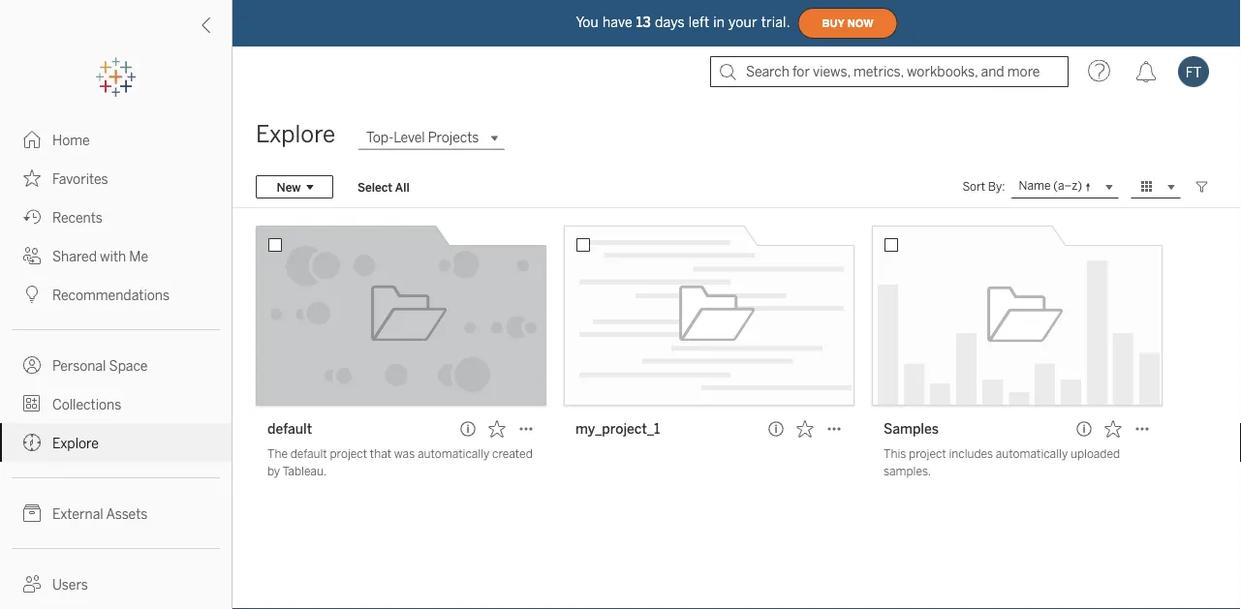 Task type: locate. For each thing, give the bounding box(es) containing it.
samples
[[884, 421, 939, 437]]

1 project from the left
[[330, 447, 367, 461]]

the default project that was automatically created by tableau.
[[267, 447, 533, 479]]

1 vertical spatial explore
[[52, 435, 99, 451]]

1 vertical spatial default
[[290, 447, 327, 461]]

days
[[655, 14, 685, 30]]

new button
[[256, 175, 333, 199]]

0 vertical spatial explore
[[256, 121, 335, 148]]

project
[[330, 447, 367, 461], [909, 447, 946, 461]]

select all button
[[345, 175, 422, 199]]

uploaded
[[1071, 447, 1120, 461]]

explore down collections
[[52, 435, 99, 451]]

project left that
[[330, 447, 367, 461]]

this project includes automatically uploaded samples.
[[884, 447, 1120, 479]]

new
[[277, 180, 301, 194]]

2 automatically from the left
[[996, 447, 1068, 461]]

left
[[689, 14, 709, 30]]

name (a–z) button
[[1011, 175, 1119, 199]]

the
[[267, 447, 288, 461]]

sort by:
[[962, 180, 1005, 194]]

default up the
[[267, 421, 312, 437]]

buy now
[[822, 17, 873, 29]]

0 horizontal spatial automatically
[[417, 447, 490, 461]]

1 horizontal spatial automatically
[[996, 447, 1068, 461]]

projects
[[428, 130, 479, 146]]

explore
[[256, 121, 335, 148], [52, 435, 99, 451]]

automatically
[[417, 447, 490, 461], [996, 447, 1068, 461]]

0 horizontal spatial explore
[[52, 435, 99, 451]]

home link
[[0, 120, 232, 159]]

explore up new popup button
[[256, 121, 335, 148]]

top-
[[366, 130, 393, 146]]

shared with me
[[52, 249, 148, 264]]

with
[[100, 249, 126, 264]]

me
[[129, 249, 148, 264]]

in
[[713, 14, 725, 30]]

2 project from the left
[[909, 447, 946, 461]]

automatically inside this project includes automatically uploaded samples.
[[996, 447, 1068, 461]]

sort
[[962, 180, 985, 194]]

you
[[576, 14, 599, 30]]

project up samples.
[[909, 447, 946, 461]]

navigation panel element
[[0, 58, 232, 609]]

1 automatically from the left
[[417, 447, 490, 461]]

default
[[267, 421, 312, 437], [290, 447, 327, 461]]

favorites link
[[0, 159, 232, 198]]

external
[[52, 506, 103, 522]]

project inside the default project that was automatically created by tableau.
[[330, 447, 367, 461]]

0 horizontal spatial project
[[330, 447, 367, 461]]

shared
[[52, 249, 97, 264]]

this
[[884, 447, 906, 461]]

external assets link
[[0, 494, 232, 533]]

have
[[603, 14, 632, 30]]

that
[[370, 447, 391, 461]]

select all
[[357, 180, 410, 194]]

includes
[[949, 447, 993, 461]]

tableau.
[[282, 465, 327, 479]]

buy now button
[[798, 8, 898, 39]]

space
[[109, 358, 148, 374]]

select
[[357, 180, 393, 194]]

my_project_1
[[575, 421, 660, 437]]

automatically right includes
[[996, 447, 1068, 461]]

1 horizontal spatial explore
[[256, 121, 335, 148]]

was
[[394, 447, 415, 461]]

(a–z)
[[1053, 179, 1082, 193]]

recents link
[[0, 198, 232, 236]]

default up the tableau.
[[290, 447, 327, 461]]

1 horizontal spatial project
[[909, 447, 946, 461]]

level
[[393, 130, 425, 146]]

personal space
[[52, 358, 148, 374]]

automatically right was
[[417, 447, 490, 461]]

name
[[1019, 179, 1051, 193]]

collections
[[52, 397, 121, 413]]

default inside the default project that was automatically created by tableau.
[[290, 447, 327, 461]]

users link
[[0, 565, 232, 604]]

recents
[[52, 210, 102, 226]]

users
[[52, 577, 88, 593]]



Task type: describe. For each thing, give the bounding box(es) containing it.
home
[[52, 132, 90, 148]]

recommendations link
[[0, 275, 232, 314]]

shared with me link
[[0, 236, 232, 275]]

by:
[[988, 180, 1005, 194]]

name (a–z)
[[1019, 179, 1082, 193]]

project inside this project includes automatically uploaded samples.
[[909, 447, 946, 461]]

trial.
[[761, 14, 790, 30]]

default image
[[256, 226, 546, 406]]

external assets
[[52, 506, 148, 522]]

explore link
[[0, 423, 232, 462]]

samples image
[[872, 226, 1163, 406]]

all
[[395, 180, 410, 194]]

main navigation. press the up and down arrow keys to access links. element
[[0, 120, 232, 609]]

13
[[636, 14, 651, 30]]

personal
[[52, 358, 106, 374]]

you have 13 days left in your trial.
[[576, 14, 790, 30]]

Search for views, metrics, workbooks, and more text field
[[710, 56, 1069, 87]]

top-level projects button
[[358, 126, 504, 149]]

buy
[[822, 17, 845, 29]]

samples.
[[884, 465, 931, 479]]

favorites
[[52, 171, 108, 187]]

personal space link
[[0, 346, 232, 385]]

my_project_1 image
[[564, 226, 855, 406]]

by
[[267, 465, 280, 479]]

explore inside main navigation. press the up and down arrow keys to access links. element
[[52, 435, 99, 451]]

created
[[492, 447, 533, 461]]

now
[[847, 17, 873, 29]]

0 vertical spatial default
[[267, 421, 312, 437]]

automatically inside the default project that was automatically created by tableau.
[[417, 447, 490, 461]]

assets
[[106, 506, 148, 522]]

grid view image
[[1138, 178, 1156, 196]]

top-level projects
[[366, 130, 479, 146]]

recommendations
[[52, 287, 170, 303]]

your
[[729, 14, 757, 30]]

collections link
[[0, 385, 232, 423]]



Task type: vqa. For each thing, say whether or not it's contained in the screenshot.
Users
yes



